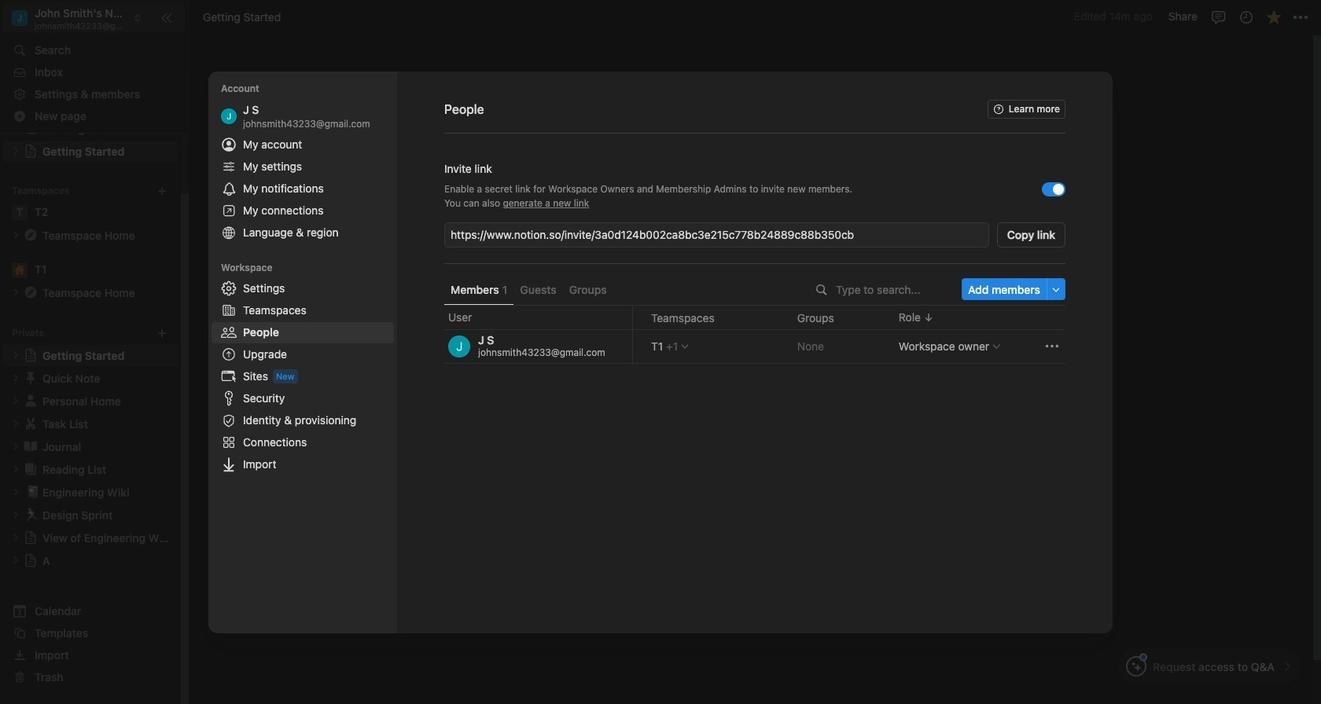 Task type: describe. For each thing, give the bounding box(es) containing it.
close sidebar image
[[160, 11, 173, 24]]

t image
[[12, 205, 28, 221]]

favorited image
[[1266, 9, 1282, 25]]

new teamspace image
[[157, 185, 168, 196]]

comments image
[[1211, 9, 1227, 25]]

Type to search... text field
[[836, 283, 951, 296]]



Task type: vqa. For each thing, say whether or not it's contained in the screenshot.
Type to search... icon
yes



Task type: locate. For each thing, give the bounding box(es) containing it.
None text field
[[451, 227, 986, 243]]

👋 image
[[474, 171, 490, 191]]

updates image
[[1239, 9, 1254, 25]]

add a page image
[[157, 328, 168, 339]]

type to search... image
[[817, 284, 828, 295]]



